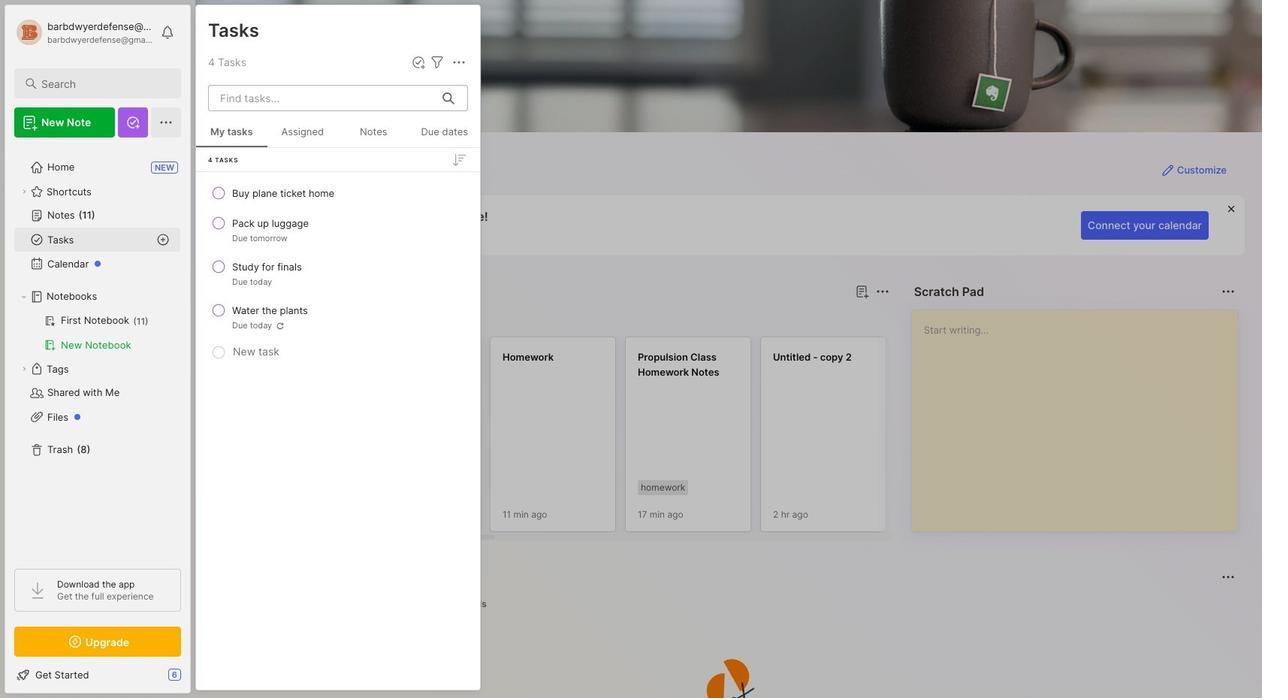 Task type: describe. For each thing, give the bounding box(es) containing it.
expand notebooks image
[[20, 292, 29, 301]]

2 tab list from the top
[[223, 595, 1234, 613]]

Account field
[[14, 17, 153, 47]]

Help and Learning task checklist field
[[5, 663, 190, 687]]

group inside the "main" element
[[14, 309, 180, 357]]

3 row from the top
[[202, 253, 474, 294]]

more actions and view options image
[[450, 53, 468, 71]]

sort options image
[[450, 151, 468, 169]]

tree inside the "main" element
[[5, 147, 190, 556]]

pack up luggage 1 cell
[[232, 216, 309, 231]]

1 row from the top
[[202, 180, 474, 207]]

main element
[[0, 0, 195, 698]]

new task image
[[411, 55, 426, 70]]

1 tab list from the top
[[223, 310, 888, 328]]

Filter tasks field
[[428, 53, 447, 71]]

Sort options field
[[450, 151, 468, 169]]



Task type: locate. For each thing, give the bounding box(es) containing it.
More actions and view options field
[[447, 53, 468, 71]]

Find tasks… text field
[[211, 86, 434, 111]]

filter tasks image
[[428, 53, 447, 71]]

none search field inside the "main" element
[[41, 74, 168, 92]]

row
[[202, 180, 474, 207], [202, 210, 474, 250], [202, 253, 474, 294], [202, 297, 474, 338]]

click to collapse image
[[190, 671, 201, 689]]

study for finals 2 cell
[[232, 259, 302, 274]]

group
[[14, 309, 180, 357]]

Search text field
[[41, 77, 168, 91]]

2 row from the top
[[202, 210, 474, 250]]

tab
[[223, 310, 267, 328], [273, 310, 334, 328], [223, 595, 280, 613], [452, 595, 494, 613]]

4 row from the top
[[202, 297, 474, 338]]

None search field
[[41, 74, 168, 92]]

buy plane ticket home 0 cell
[[232, 186, 335, 201]]

1 vertical spatial tab list
[[223, 595, 1234, 613]]

water the plants 3 cell
[[232, 303, 308, 318]]

Start writing… text field
[[924, 310, 1238, 519]]

0 vertical spatial tab list
[[223, 310, 888, 328]]

expand tags image
[[20, 365, 29, 374]]

tab list
[[223, 310, 888, 328], [223, 595, 1234, 613]]

row group
[[196, 178, 480, 363], [220, 337, 1263, 541]]

tree
[[5, 147, 190, 556]]



Task type: vqa. For each thing, say whether or not it's contained in the screenshot.
Help and Learning task checklist 'field'
yes



